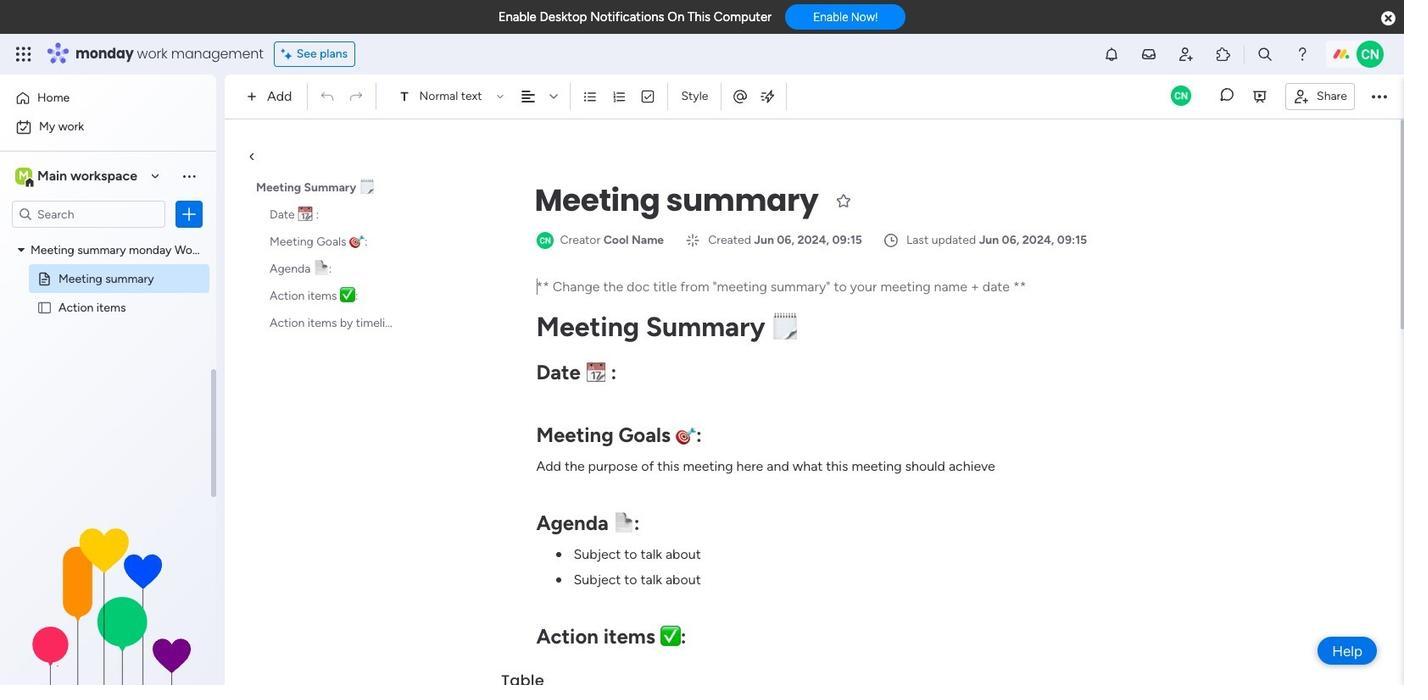 Task type: describe. For each thing, give the bounding box(es) containing it.
menu image
[[181, 168, 198, 185]]

notifications image
[[1103, 46, 1120, 63]]

lottie animation element
[[0, 515, 216, 686]]

dynamic values image
[[759, 88, 776, 105]]

mention image
[[732, 88, 749, 105]]

2 public board image from the top
[[36, 299, 53, 315]]

see plans image
[[281, 45, 296, 64]]

checklist image
[[641, 89, 656, 104]]

options image
[[181, 206, 198, 223]]

v2 ellipsis image
[[1372, 86, 1387, 108]]

board activity image
[[1171, 85, 1191, 106]]

numbered list image
[[612, 89, 627, 104]]

caret down image
[[18, 244, 25, 256]]



Task type: locate. For each thing, give the bounding box(es) containing it.
bulleted list image
[[583, 89, 598, 104]]

monday marketplace image
[[1215, 46, 1232, 63]]

search everything image
[[1256, 46, 1273, 63]]

cool name image
[[1357, 41, 1384, 68]]

1 vertical spatial public board image
[[36, 299, 53, 315]]

1 image
[[556, 553, 561, 558]]

0 vertical spatial public board image
[[36, 271, 53, 287]]

dapulse close image
[[1381, 10, 1396, 27]]

1 image
[[556, 578, 561, 583]]

1 public board image from the top
[[36, 271, 53, 287]]

2 option from the top
[[10, 114, 206, 141]]

add to favorites image
[[835, 192, 852, 209]]

1 vertical spatial option
[[10, 114, 206, 141]]

invite members image
[[1178, 46, 1195, 63]]

lottie animation image
[[0, 515, 216, 686]]

list box
[[0, 0, 222, 551]]

workspace selection element
[[12, 163, 146, 190]]

None field
[[530, 179, 823, 223], [497, 671, 548, 686], [530, 179, 823, 223], [497, 671, 548, 686]]

Search in workspace field
[[36, 205, 142, 224]]

0 vertical spatial option
[[10, 85, 206, 112]]

public board image
[[36, 271, 53, 287], [36, 299, 53, 315]]

1 option from the top
[[10, 85, 206, 112]]

update feed image
[[1140, 46, 1157, 63]]

select product image
[[15, 46, 32, 63]]

help image
[[1294, 46, 1311, 63]]

option
[[10, 85, 206, 112], [10, 114, 206, 141]]



Task type: vqa. For each thing, say whether or not it's contained in the screenshot.
Notifications icon
yes



